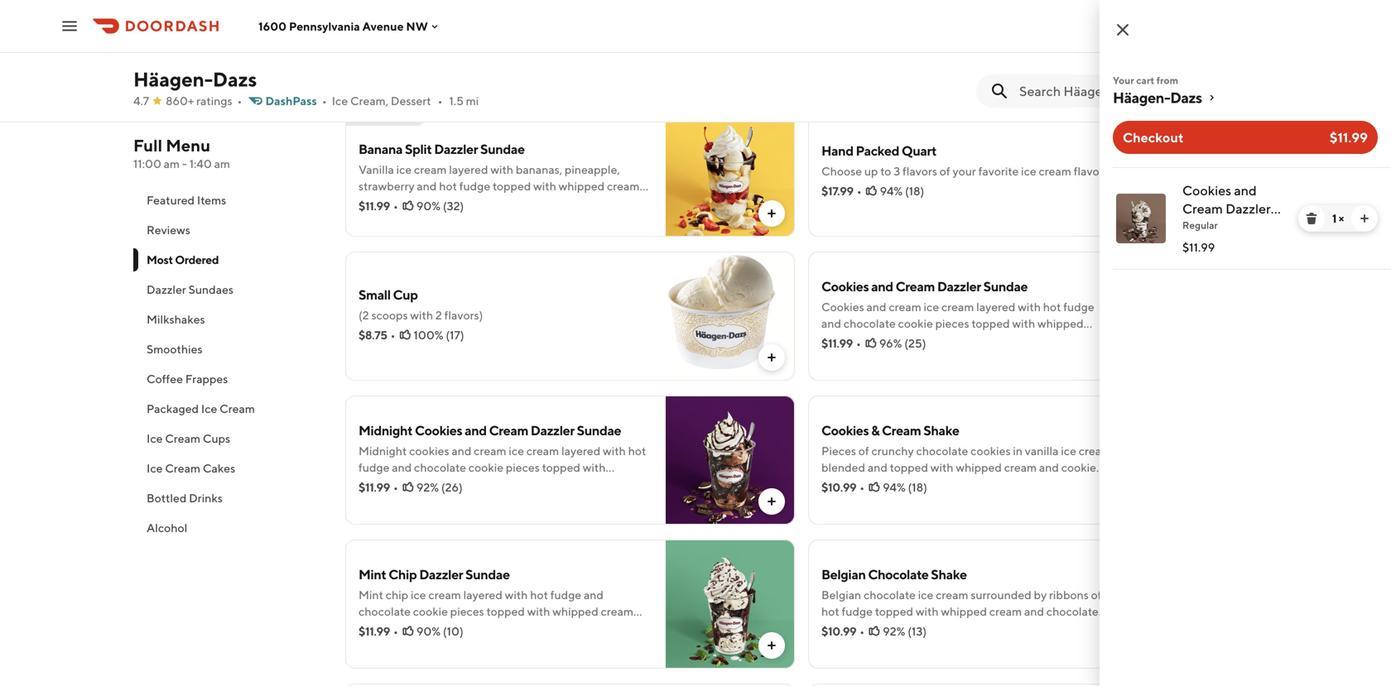 Task type: describe. For each thing, give the bounding box(es) containing it.
$11.99 • for mint chip dazzler sundae
[[359, 625, 398, 639]]

sundae inside mint chip dazzler sundae mint chip ice cream layered with hot fudge and chocolate cookie pieces topped with whipped cream and chocolate sprinkles. served with toppings.
[[465, 567, 510, 583]]

• left 1.5 at the top left of page
[[438, 94, 443, 108]]

cookies and cream dazzler sundae cookies and cream ice cream layered with hot fudge and chocolate cookie pieces topped with whipped cream and cookie crunch. served with toppings.
[[822, 279, 1095, 347]]

(2
[[359, 308, 369, 322]]

• right "$9.99" at top
[[854, 39, 859, 52]]

choose from a variety of our super premium ice cream flavors, personally hand packed into a pint or quart- sized container for your enjoyment. many flavors you cannot pick up at your local store.
[[359, 19, 639, 82]]

$11.99 for 92% (26)
[[359, 481, 390, 494]]

pieces inside mint chip dazzler sundae mint chip ice cream layered with hot fudge and chocolate cookie pieces topped with whipped cream and chocolate sprinkles. served with toppings.
[[450, 605, 484, 619]]

whipped inside cookies and cream dazzler sundae cookies and cream ice cream layered with hot fudge and chocolate cookie pieces topped with whipped cream and cookie crunch. served with toppings.
[[1038, 317, 1084, 330]]

dazzler sundaes button
[[133, 275, 325, 305]]

92% (26)
[[416, 481, 463, 494]]

layered inside banana split dazzler sundae vanilla ice cream layered with bananas, pineapple, strawberry and hot fudge topped with whipped cream and a cherry. served with toppings.
[[449, 163, 488, 176]]

ice inside choose from a variety of our super premium ice cream flavors, personally hand packed into a pint or quart- sized container for your enjoyment. many flavors you cannot pick up at your local store.
[[589, 19, 604, 32]]

full
[[133, 136, 162, 155]]

variety
[[437, 19, 473, 32]]

860+
[[166, 94, 194, 108]]

bananas,
[[516, 163, 562, 176]]

96% (25)
[[879, 337, 926, 350]]

hot inside banana split dazzler sundae vanilla ice cream layered with bananas, pineapple, strawberry and hot fudge topped with whipped cream and a cherry. served with toppings.
[[439, 179, 457, 193]]

1 horizontal spatial häagen-
[[1113, 89, 1170, 106]]

-
[[182, 157, 187, 171]]

1600 pennsylvania avenue nw
[[258, 19, 428, 33]]

dazzler inside cookies and cream dazzler sundae
[[1226, 201, 1271, 217]]

featured items button
[[133, 186, 325, 215]]

whipped inside banana split dazzler sundae vanilla ice cream layered with bananas, pineapple, strawberry and hot fudge topped with whipped cream and a cherry. served with toppings.
[[559, 179, 605, 193]]

$11.99 • down strawberry on the left
[[359, 199, 398, 213]]

92% (13)
[[883, 625, 927, 639]]

blended
[[822, 461, 865, 475]]

served inside midnight cookies and cream dazzler sundae midnight cookies and cream ice cream layered with hot fudge and chocolate cookie pieces topped with whipped cream and hot fudge. served with toppings.
[[520, 477, 558, 491]]

1 vertical spatial cookies and cream dazzler sundae image
[[1129, 252, 1258, 381]]

• right $8.75
[[391, 328, 395, 342]]

$17.99
[[822, 184, 854, 198]]

cookie inside the cookies & cream shake pieces of crunchy chocolate cookies in vanilla ice cream blended and topped with whipped cream and cookie crunch. served with toppings.
[[1061, 461, 1097, 475]]

4.7
[[133, 94, 149, 108]]

milkshakes
[[147, 313, 205, 326]]

split
[[405, 141, 432, 157]]

you
[[613, 52, 632, 65]]

92% for midnight cookies and cream dazzler sundae
[[416, 481, 439, 494]]

add item to cart image for mint chip ice cream layered with hot fudge and chocolate cookie pieces topped with whipped cream and chocolate sprinkles. served with toppings.
[[765, 639, 778, 653]]

1 mint from the top
[[359, 567, 386, 583]]

to
[[881, 164, 891, 178]]

$10.99 • for cookies
[[822, 481, 865, 494]]

regular
[[1183, 219, 1218, 231]]

pieces inside cookies and cream dazzler sundae cookies and cream ice cream layered with hot fudge and chocolate cookie pieces topped with whipped cream and cookie crunch. served with toppings.
[[936, 317, 969, 330]]

toppings. inside cookies and cream dazzler sundae cookies and cream ice cream layered with hot fudge and chocolate cookie pieces topped with whipped cream and cookie crunch. served with toppings.
[[1022, 333, 1071, 347]]

add item to cart image for (2 scoops with 2 flavors)
[[765, 351, 778, 364]]

1 belgian from the top
[[822, 567, 866, 583]]

super
[[508, 19, 537, 32]]

3
[[894, 164, 900, 178]]

2 belgian from the top
[[822, 588, 861, 602]]

menu
[[166, 136, 210, 155]]

chip
[[386, 588, 408, 602]]

(10)
[[443, 625, 464, 639]]

dazzler inside midnight cookies and cream dazzler sundae midnight cookies and cream ice cream layered with hot fudge and chocolate cookie pieces topped with whipped cream and hot fudge. served with toppings.
[[531, 423, 575, 439]]

packaged ice cream button
[[133, 394, 325, 424]]

cream up the ice cream cakes
[[165, 432, 200, 446]]

94% (18) for cream
[[883, 481, 927, 494]]

• right dashpass
[[322, 94, 327, 108]]

mint chip dazzler sundae image
[[666, 540, 795, 669]]

sundaes
[[189, 283, 234, 296]]

topped inside belgian chocolate shake belgian chocolate ice cream surrounded by ribbons of hot fudge topped with whipped cream and chocolate sprinkles. served with toppings.
[[875, 605, 914, 619]]

90% (32)
[[416, 199, 464, 213]]

in
[[1013, 444, 1023, 458]]

or
[[580, 35, 590, 49]]

add one to cart image
[[1358, 212, 1371, 225]]

drinks
[[189, 492, 223, 505]]

ice cream, dessert • 1.5 mi
[[332, 94, 479, 108]]

bottled drinks
[[147, 492, 223, 505]]

bottled drinks button
[[133, 484, 325, 513]]

dazzler inside cookies and cream dazzler sundae cookies and cream ice cream layered with hot fudge and chocolate cookie pieces topped with whipped cream and cookie crunch. served with toppings.
[[937, 279, 981, 294]]

dazzler inside button
[[147, 283, 186, 296]]

$8.75
[[359, 328, 387, 342]]

Item Search search field
[[1019, 82, 1245, 100]]

served inside cookies and cream dazzler sundae cookies and cream ice cream layered with hot fudge and chocolate cookie pieces topped with whipped cream and cookie crunch. served with toppings.
[[957, 333, 995, 347]]

1 vertical spatial a
[[548, 35, 554, 49]]

1 horizontal spatial from
[[1157, 75, 1179, 86]]

cookie inside mint chip dazzler sundae mint chip ice cream layered with hot fudge and chocolate cookie pieces topped with whipped cream and chocolate sprinkles. served with toppings.
[[413, 605, 448, 619]]

ice for ice cream, dessert • 1.5 mi
[[332, 94, 348, 108]]

belgian chocolate shake belgian chocolate ice cream surrounded by ribbons of hot fudge topped with whipped cream and chocolate sprinkles. served with toppings.
[[822, 567, 1102, 635]]

2
[[436, 308, 442, 322]]

frappes
[[185, 372, 228, 386]]

0 vertical spatial most
[[367, 111, 391, 123]]

ice down the frappes
[[201, 402, 217, 416]]

add item to cart image for midnight cookies and cream ice cream layered with hot fudge and chocolate cookie pieces topped with whipped cream and hot fudge. served with toppings.
[[765, 495, 778, 508]]

featured items
[[147, 193, 226, 207]]

0 vertical spatial cookies and cream dazzler sundae image
[[1116, 194, 1166, 243]]

chocolate inside midnight cookies and cream dazzler sundae midnight cookies and cream ice cream layered with hot fudge and chocolate cookie pieces topped with whipped cream and hot fudge. served with toppings.
[[414, 461, 466, 475]]

cup
[[393, 287, 418, 303]]

fudge inside belgian chocolate shake belgian chocolate ice cream surrounded by ribbons of hot fudge topped with whipped cream and chocolate sprinkles. served with toppings.
[[842, 605, 873, 619]]

$10.99 for cookies
[[822, 481, 857, 494]]

hand packed pint image
[[666, 0, 795, 93]]

liked
[[394, 111, 420, 123]]

quart-
[[593, 35, 626, 49]]

cream inside the cookies & cream shake pieces of crunchy chocolate cookies in vanilla ice cream blended and topped with whipped cream and cookie crunch. served with toppings.
[[882, 423, 921, 439]]

#3
[[352, 111, 365, 123]]

scoops
[[371, 308, 408, 322]]

of inside belgian chocolate shake belgian chocolate ice cream surrounded by ribbons of hot fudge topped with whipped cream and chocolate sprinkles. served with toppings.
[[1091, 588, 1102, 602]]

96%
[[879, 337, 902, 350]]

whipped inside midnight cookies and cream dazzler sundae midnight cookies and cream ice cream layered with hot fudge and chocolate cookie pieces topped with whipped cream and hot fudge. served with toppings.
[[359, 477, 405, 491]]

hot inside belgian chocolate shake belgian chocolate ice cream surrounded by ribbons of hot fudge topped with whipped cream and chocolate sprinkles. served with toppings.
[[822, 605, 840, 619]]

94% for cream
[[883, 481, 906, 494]]

cookies for cookies and cream dazzler sundae cookies and cream ice cream layered with hot fudge and chocolate cookie pieces topped with whipped cream and cookie crunch. served with toppings.
[[822, 279, 869, 294]]

hand
[[455, 35, 482, 49]]

crunch. inside cookies and cream dazzler sundae cookies and cream ice cream layered with hot fudge and chocolate cookie pieces topped with whipped cream and cookie crunch. served with toppings.
[[916, 333, 955, 347]]

served inside banana split dazzler sundae vanilla ice cream layered with bananas, pineapple, strawberry and hot fudge topped with whipped cream and a cherry. served with toppings.
[[427, 196, 464, 210]]

layered inside midnight cookies and cream dazzler sundae midnight cookies and cream ice cream layered with hot fudge and chocolate cookie pieces topped with whipped cream and hot fudge. served with toppings.
[[561, 444, 601, 458]]

whipped inside belgian chocolate shake belgian chocolate ice cream surrounded by ribbons of hot fudge topped with whipped cream and chocolate sprinkles. served with toppings.
[[941, 605, 987, 619]]

open menu image
[[60, 16, 80, 36]]

• down blended
[[860, 481, 865, 494]]

from inside choose from a variety of our super premium ice cream flavors, personally hand packed into a pint or quart- sized container for your enjoyment. many flavors you cannot pick up at your local store.
[[402, 19, 426, 32]]

mi
[[466, 94, 479, 108]]

$9.99
[[822, 39, 851, 52]]

checkout
[[1123, 130, 1184, 145]]

cherry.
[[389, 196, 425, 210]]

into
[[525, 35, 546, 49]]

cannot
[[359, 68, 395, 82]]

milkshakes button
[[133, 305, 325, 335]]

fudge inside midnight cookies and cream dazzler sundae midnight cookies and cream ice cream layered with hot fudge and chocolate cookie pieces topped with whipped cream and hot fudge. served with toppings.
[[359, 461, 390, 475]]

pennsylvania
[[289, 19, 360, 33]]

(32)
[[443, 199, 464, 213]]

small cup image
[[666, 252, 795, 381]]

0 vertical spatial 92%
[[878, 39, 900, 52]]

cookies inside the cookies & cream shake pieces of crunchy chocolate cookies in vanilla ice cream blended and topped with whipped cream and cookie crunch. served with toppings.
[[971, 444, 1011, 458]]

cream inside cookies and cream dazzler sundae cookies and cream ice cream layered with hot fudge and chocolate cookie pieces topped with whipped cream and cookie crunch. served with toppings.
[[896, 279, 935, 294]]

and inside belgian chocolate shake belgian chocolate ice cream surrounded by ribbons of hot fudge topped with whipped cream and chocolate sprinkles. served with toppings.
[[1024, 605, 1044, 619]]

ribbons
[[1049, 588, 1089, 602]]

• right 'ratings'
[[237, 94, 242, 108]]

bottled
[[147, 492, 187, 505]]

ice cream cups button
[[133, 424, 325, 454]]

2 horizontal spatial flavors
[[1074, 164, 1109, 178]]

$9.99 •
[[822, 39, 859, 52]]

• down chip
[[393, 625, 398, 639]]

midnight cookies and cream dazzler sundae image
[[666, 396, 795, 525]]

topped inside midnight cookies and cream dazzler sundae midnight cookies and cream ice cream layered with hot fudge and chocolate cookie pieces topped with whipped cream and hot fudge. served with toppings.
[[542, 461, 581, 475]]

banana split dazzler sundae vanilla ice cream layered with bananas, pineapple, strawberry and hot fudge topped with whipped cream and a cherry. served with toppings.
[[359, 141, 640, 210]]

$8.75 •
[[359, 328, 395, 342]]

sprinkles. inside mint chip dazzler sundae mint chip ice cream layered with hot fudge and chocolate cookie pieces topped with whipped cream and chocolate sprinkles. served with toppings.
[[435, 622, 484, 635]]

cream up bottled drinks
[[165, 462, 200, 475]]

(25)
[[905, 337, 926, 350]]

ratings
[[196, 94, 232, 108]]

pieces inside midnight cookies and cream dazzler sundae midnight cookies and cream ice cream layered with hot fudge and chocolate cookie pieces topped with whipped cream and hot fudge. served with toppings.
[[506, 461, 540, 475]]

ice inside banana split dazzler sundae vanilla ice cream layered with bananas, pineapple, strawberry and hot fudge topped with whipped cream and a cherry. served with toppings.
[[396, 163, 412, 176]]

cookies and cream dazzler sundae
[[1183, 183, 1271, 235]]

nw
[[406, 19, 428, 33]]

vanilla
[[1025, 444, 1059, 458]]

90% for 90% (32)
[[416, 199, 441, 213]]

add item to cart image for choose up to 3 flavors of your favorite ice cream flavors
[[1228, 207, 1241, 220]]

1 horizontal spatial a
[[429, 19, 435, 32]]

$10.99 for belgian
[[822, 625, 857, 639]]

cream down the "coffee frappes" button
[[220, 402, 255, 416]]

quart
[[902, 143, 937, 159]]

#3 most liked
[[352, 111, 420, 123]]

whipped inside the cookies & cream shake pieces of crunchy chocolate cookies in vanilla ice cream blended and topped with whipped cream and cookie crunch. served with toppings.
[[956, 461, 1002, 475]]

0 horizontal spatial häagen-dazs
[[133, 67, 257, 91]]

served inside mint chip dazzler sundae mint chip ice cream layered with hot fudge and chocolate cookie pieces topped with whipped cream and chocolate sprinkles. served with toppings.
[[487, 622, 524, 635]]

dazzler inside banana split dazzler sundae vanilla ice cream layered with bananas, pineapple, strawberry and hot fudge topped with whipped cream and a cherry. served with toppings.
[[434, 141, 478, 157]]

hot inside cookies and cream dazzler sundae cookies and cream ice cream layered with hot fudge and chocolate cookie pieces topped with whipped cream and cookie crunch. served with toppings.
[[1043, 300, 1061, 314]]

remove item from cart image
[[1305, 212, 1318, 225]]

cream inside midnight cookies and cream dazzler sundae midnight cookies and cream ice cream layered with hot fudge and chocolate cookie pieces topped with whipped cream and hot fudge. served with toppings.
[[489, 423, 528, 439]]

2 midnight from the top
[[359, 444, 407, 458]]

$11.99 • for midnight cookies and cream dazzler sundae
[[359, 481, 398, 494]]

toppings. inside belgian chocolate shake belgian chocolate ice cream surrounded by ribbons of hot fudge topped with whipped cream and chocolate sprinkles. served with toppings.
[[938, 622, 987, 635]]

alcohol button
[[133, 513, 325, 543]]

cookies & cream shake pieces of crunchy chocolate cookies in vanilla ice cream blended and topped with whipped cream and cookie crunch. served with toppings.
[[822, 423, 1112, 491]]

flavors)
[[444, 308, 483, 322]]

94% (18) for quart
[[880, 184, 924, 198]]

add item to cart image for banana split dazzler sundae
[[765, 207, 778, 220]]

pick
[[398, 68, 420, 82]]

dessert
[[391, 94, 431, 108]]

toppings. inside midnight cookies and cream dazzler sundae midnight cookies and cream ice cream layered with hot fudge and chocolate cookie pieces topped with whipped cream and hot fudge. served with toppings.
[[585, 477, 634, 491]]

1 horizontal spatial flavors
[[903, 164, 937, 178]]

$11.99 down the regular
[[1183, 241, 1215, 254]]

(18) for cream
[[908, 481, 927, 494]]

2 mint from the top
[[359, 588, 383, 602]]

1:40
[[189, 157, 212, 171]]

$11.99 up ×
[[1330, 130, 1368, 145]]



Task type: locate. For each thing, give the bounding box(es) containing it.
cart
[[1136, 75, 1155, 86]]

90%
[[416, 199, 441, 213], [416, 625, 441, 639]]

0 vertical spatial from
[[402, 19, 426, 32]]

0 horizontal spatial a
[[381, 196, 387, 210]]

1 midnight from the top
[[359, 423, 413, 439]]

ice inside mint chip dazzler sundae mint chip ice cream layered with hot fudge and chocolate cookie pieces topped with whipped cream and chocolate sprinkles. served with toppings.
[[411, 588, 426, 602]]

am left -
[[164, 157, 180, 171]]

cream up the '(25)'
[[896, 279, 935, 294]]

90% left (32)
[[416, 199, 441, 213]]

0 vertical spatial belgian
[[822, 567, 866, 583]]

1 horizontal spatial am
[[214, 157, 230, 171]]

shake right chocolate
[[931, 567, 967, 583]]

0 horizontal spatial choose
[[359, 19, 399, 32]]

$10.99 down blended
[[822, 481, 857, 494]]

$10.99
[[822, 481, 857, 494], [822, 625, 857, 639]]

cookies inside the cookies & cream shake pieces of crunchy chocolate cookies in vanilla ice cream blended and topped with whipped cream and cookie crunch. served with toppings.
[[822, 423, 869, 439]]

cakes
[[203, 462, 235, 475]]

1 $10.99 • from the top
[[822, 481, 865, 494]]

fudge inside mint chip dazzler sundae mint chip ice cream layered with hot fudge and chocolate cookie pieces topped with whipped cream and chocolate sprinkles. served with toppings.
[[550, 588, 582, 602]]

surrounded
[[971, 588, 1032, 602]]

cookies for cookies & cream shake pieces of crunchy chocolate cookies in vanilla ice cream blended and topped with whipped cream and cookie crunch. served with toppings.
[[822, 423, 869, 439]]

1 vertical spatial mint
[[359, 588, 383, 602]]

dazzler sundaes
[[147, 283, 234, 296]]

94% (18) down crunchy
[[883, 481, 927, 494]]

cookies inside cookies and cream dazzler sundae
[[1183, 183, 1232, 198]]

0 vertical spatial mint
[[359, 567, 386, 583]]

whipped inside mint chip dazzler sundae mint chip ice cream layered with hot fudge and chocolate cookie pieces topped with whipped cream and chocolate sprinkles. served with toppings.
[[553, 605, 599, 619]]

0 vertical spatial $10.99
[[822, 481, 857, 494]]

0 vertical spatial up
[[422, 68, 436, 82]]

94% down to
[[880, 184, 903, 198]]

coffee frappes
[[147, 372, 228, 386]]

dazs up 'ratings'
[[213, 67, 257, 91]]

ice inside the cookies & cream shake pieces of crunchy chocolate cookies in vanilla ice cream blended and topped with whipped cream and cookie crunch. served with toppings.
[[1061, 444, 1077, 458]]

fudge inside banana split dazzler sundae vanilla ice cream layered with bananas, pineapple, strawberry and hot fudge topped with whipped cream and a cherry. served with toppings.
[[459, 179, 490, 193]]

your right at
[[451, 68, 474, 82]]

0 vertical spatial $10.99 •
[[822, 481, 865, 494]]

toppings. inside the cookies & cream shake pieces of crunchy chocolate cookies in vanilla ice cream blended and topped with whipped cream and cookie crunch. served with toppings.
[[928, 477, 977, 491]]

alcohol
[[147, 521, 187, 535]]

dashpass
[[265, 94, 317, 108]]

(41)
[[902, 39, 922, 52]]

from right cart
[[1157, 75, 1179, 86]]

of inside the cookies & cream shake pieces of crunchy chocolate cookies in vanilla ice cream blended and topped with whipped cream and cookie crunch. served with toppings.
[[859, 444, 869, 458]]

0 horizontal spatial up
[[422, 68, 436, 82]]

ice down "packaged"
[[147, 432, 163, 446]]

ice left cream,
[[332, 94, 348, 108]]

chip
[[389, 567, 417, 583]]

crunch.
[[916, 333, 955, 347], [822, 477, 861, 491]]

0 vertical spatial crunch.
[[916, 333, 955, 347]]

2 sprinkles. from the left
[[822, 622, 871, 635]]

$11.99 • down chip
[[359, 625, 398, 639]]

close image
[[1113, 20, 1133, 40]]

choose up flavors,
[[359, 19, 399, 32]]

packed
[[484, 35, 523, 49]]

100% (17)
[[414, 328, 464, 342]]

0 horizontal spatial cookies
[[409, 444, 449, 458]]

0 vertical spatial a
[[429, 19, 435, 32]]

0 vertical spatial 94% (18)
[[880, 184, 924, 198]]

$10.99 • for belgian
[[822, 625, 865, 639]]

sundae inside cookies and cream dazzler sundae
[[1183, 219, 1228, 235]]

• right $17.99 in the top of the page
[[857, 184, 862, 198]]

served right (10)
[[487, 622, 524, 635]]

$11.99 • for cookies and cream dazzler sundae
[[822, 337, 861, 350]]

ice up the '(25)'
[[924, 300, 939, 314]]

topped
[[493, 179, 531, 193], [972, 317, 1010, 330], [542, 461, 581, 475], [890, 461, 928, 475], [487, 605, 525, 619], [875, 605, 914, 619]]

layered inside cookies and cream dazzler sundae cookies and cream ice cream layered with hot fudge and chocolate cookie pieces topped with whipped cream and cookie crunch. served with toppings.
[[977, 300, 1016, 314]]

92% left (26)
[[416, 481, 439, 494]]

sized
[[359, 52, 386, 65]]

$10.99 • left the 92% (13)
[[822, 625, 865, 639]]

cream up the regular
[[1183, 201, 1223, 217]]

0 horizontal spatial sprinkles.
[[435, 622, 484, 635]]

1 cookies from the left
[[409, 444, 449, 458]]

sundae inside cookies and cream dazzler sundae cookies and cream ice cream layered with hot fudge and chocolate cookie pieces topped with whipped cream and cookie crunch. served with toppings.
[[984, 279, 1028, 294]]

served right the '(25)'
[[957, 333, 995, 347]]

$11.99 • left 96% at the right
[[822, 337, 861, 350]]

up left at
[[422, 68, 436, 82]]

chocolate
[[844, 317, 896, 330], [916, 444, 968, 458], [414, 461, 466, 475], [864, 588, 916, 602], [359, 605, 411, 619], [1047, 605, 1099, 619], [381, 622, 433, 635]]

2 cookies from the left
[[971, 444, 1011, 458]]

cookies for cookies and cream dazzler sundae
[[1183, 183, 1232, 198]]

2 90% from the top
[[416, 625, 441, 639]]

of left our
[[475, 19, 486, 32]]

ice inside belgian chocolate shake belgian chocolate ice cream surrounded by ribbons of hot fudge topped with whipped cream and chocolate sprinkles. served with toppings.
[[918, 588, 934, 602]]

1 vertical spatial crunch.
[[822, 477, 861, 491]]

full menu 11:00 am - 1:40 am
[[133, 136, 230, 171]]

cookies up 92% (26) at the left bottom
[[409, 444, 449, 458]]

×
[[1339, 212, 1344, 225]]

$10.99 •
[[822, 481, 865, 494], [822, 625, 865, 639]]

2 $10.99 • from the top
[[822, 625, 865, 639]]

at
[[438, 68, 449, 82]]

1 vertical spatial pieces
[[506, 461, 540, 475]]

up inside choose from a variety of our super premium ice cream flavors, personally hand packed into a pint or quart- sized container for your enjoyment. many flavors you cannot pick up at your local store.
[[422, 68, 436, 82]]

flavors,
[[359, 35, 396, 49]]

(26)
[[441, 481, 463, 494]]

most down the reviews
[[147, 253, 173, 267]]

add item to cart image
[[765, 207, 778, 220], [1228, 207, 1241, 220], [765, 351, 778, 364], [765, 495, 778, 508], [765, 639, 778, 653]]

small
[[359, 287, 391, 303]]

$11.99 for 90% (32)
[[359, 199, 390, 213]]

1 horizontal spatial crunch.
[[916, 333, 955, 347]]

cookies
[[409, 444, 449, 458], [971, 444, 1011, 458]]

up inside hand packed quart choose up to 3 flavors of your favorite ice cream flavors
[[865, 164, 878, 178]]

chocolate inside the cookies & cream shake pieces of crunchy chocolate cookies in vanilla ice cream blended and topped with whipped cream and cookie crunch. served with toppings.
[[916, 444, 968, 458]]

92% left (41)
[[878, 39, 900, 52]]

$11.99 for 96% (25)
[[822, 337, 853, 350]]

1 vertical spatial choose
[[822, 164, 862, 178]]

1 horizontal spatial sprinkles.
[[822, 622, 871, 635]]

many
[[545, 52, 573, 65]]

choose inside choose from a variety of our super premium ice cream flavors, personally hand packed into a pint or quart- sized container for your enjoyment. many flavors you cannot pick up at your local store.
[[359, 19, 399, 32]]

ice cream cakes
[[147, 462, 235, 475]]

2 horizontal spatial pieces
[[936, 317, 969, 330]]

0 vertical spatial your
[[457, 52, 481, 65]]

topped inside banana split dazzler sundae vanilla ice cream layered with bananas, pineapple, strawberry and hot fudge topped with whipped cream and a cherry. served with toppings.
[[493, 179, 531, 193]]

your left favorite
[[953, 164, 976, 178]]

•
[[854, 39, 859, 52], [237, 94, 242, 108], [322, 94, 327, 108], [438, 94, 443, 108], [857, 184, 862, 198], [393, 199, 398, 213], [391, 328, 395, 342], [856, 337, 861, 350], [393, 481, 398, 494], [860, 481, 865, 494], [393, 625, 398, 639], [860, 625, 865, 639]]

hot inside mint chip dazzler sundae mint chip ice cream layered with hot fudge and chocolate cookie pieces topped with whipped cream and chocolate sprinkles. served with toppings.
[[530, 588, 548, 602]]

fudge.
[[484, 477, 518, 491]]

2 $10.99 from the top
[[822, 625, 857, 639]]

ice up strawberry on the left
[[396, 163, 412, 176]]

crunch. down blended
[[822, 477, 861, 491]]

1 vertical spatial 92%
[[416, 481, 439, 494]]

1 vertical spatial from
[[1157, 75, 1179, 86]]

am right '1:40'
[[214, 157, 230, 171]]

1 vertical spatial belgian
[[822, 588, 861, 602]]

served inside the cookies & cream shake pieces of crunchy chocolate cookies in vanilla ice cream blended and topped with whipped cream and cookie crunch. served with toppings.
[[863, 477, 900, 491]]

1 horizontal spatial dazs
[[1170, 89, 1202, 106]]

cream
[[607, 19, 639, 32], [414, 163, 447, 176], [1039, 164, 1072, 178], [607, 179, 640, 193], [889, 300, 922, 314], [942, 300, 974, 314], [822, 333, 854, 347], [474, 444, 506, 458], [527, 444, 559, 458], [1079, 444, 1112, 458], [1004, 461, 1037, 475], [407, 477, 440, 491], [429, 588, 461, 602], [936, 588, 969, 602], [601, 605, 634, 619], [989, 605, 1022, 619]]

shake inside the cookies & cream shake pieces of crunchy chocolate cookies in vanilla ice cream blended and topped with whipped cream and cookie crunch. served with toppings.
[[924, 423, 959, 439]]

a down strawberry on the left
[[381, 196, 387, 210]]

0 vertical spatial 90%
[[416, 199, 441, 213]]

1 $10.99 from the top
[[822, 481, 857, 494]]

cream inside cookies and cream dazzler sundae
[[1183, 201, 1223, 217]]

ordered
[[175, 253, 219, 267]]

ice down chocolate
[[918, 588, 934, 602]]

0 vertical spatial 94%
[[880, 184, 903, 198]]

(13)
[[908, 625, 927, 639]]

with
[[491, 163, 514, 176], [533, 179, 556, 193], [466, 196, 489, 210], [1018, 300, 1041, 314], [410, 308, 433, 322], [1012, 317, 1035, 330], [997, 333, 1020, 347], [603, 444, 626, 458], [583, 461, 606, 475], [931, 461, 954, 475], [560, 477, 583, 491], [903, 477, 925, 491], [505, 588, 528, 602], [527, 605, 550, 619], [916, 605, 939, 619], [526, 622, 549, 635], [912, 622, 935, 635]]

ice up 'fudge.'
[[509, 444, 524, 458]]

personally
[[398, 35, 453, 49]]

and inside cookies and cream dazzler sundae
[[1234, 183, 1257, 198]]

served inside belgian chocolate shake belgian chocolate ice cream surrounded by ribbons of hot fudge topped with whipped cream and chocolate sprinkles. served with toppings.
[[873, 622, 910, 635]]

featured
[[147, 193, 195, 207]]

from up "personally"
[[402, 19, 426, 32]]

100%
[[414, 328, 444, 342]]

häagen- up 860+
[[133, 67, 213, 91]]

1 sprinkles. from the left
[[435, 622, 484, 635]]

topped inside mint chip dazzler sundae mint chip ice cream layered with hot fudge and chocolate cookie pieces topped with whipped cream and chocolate sprinkles. served with toppings.
[[487, 605, 525, 619]]

1 ×
[[1332, 212, 1344, 225]]

banana split dazzler sundae image
[[666, 108, 795, 237]]

ice for ice cream cakes
[[147, 462, 163, 475]]

1600 pennsylvania avenue nw button
[[258, 19, 441, 33]]

flavors inside choose from a variety of our super premium ice cream flavors, personally hand packed into a pint or quart- sized container for your enjoyment. many flavors you cannot pick up at your local store.
[[576, 52, 610, 65]]

shake
[[924, 423, 959, 439], [931, 567, 967, 583]]

1 vertical spatial $10.99 •
[[822, 625, 865, 639]]

packaged ice cream
[[147, 402, 255, 416]]

cream inside choose from a variety of our super premium ice cream flavors, personally hand packed into a pint or quart- sized container for your enjoyment. many flavors you cannot pick up at your local store.
[[607, 19, 639, 32]]

$11.99 for 90% (10)
[[359, 625, 390, 639]]

94% (18) down 3
[[880, 184, 924, 198]]

0 horizontal spatial am
[[164, 157, 180, 171]]

0 vertical spatial shake
[[924, 423, 959, 439]]

up left to
[[865, 164, 878, 178]]

shake right &
[[924, 423, 959, 439]]

served down chocolate
[[873, 622, 910, 635]]

0 vertical spatial choose
[[359, 19, 399, 32]]

(18) for quart
[[905, 184, 924, 198]]

ice right chip
[[411, 588, 426, 602]]

90% for 90% (10)
[[416, 625, 441, 639]]

0 vertical spatial pieces
[[936, 317, 969, 330]]

cookies left in
[[971, 444, 1011, 458]]

2 am from the left
[[214, 157, 230, 171]]

sprinkles. inside belgian chocolate shake belgian chocolate ice cream surrounded by ribbons of hot fudge topped with whipped cream and chocolate sprinkles. served with toppings.
[[822, 622, 871, 635]]

small cup (2 scoops with 2 flavors)
[[359, 287, 483, 322]]

ice right favorite
[[1021, 164, 1037, 178]]

1 vertical spatial 90%
[[416, 625, 441, 639]]

0 horizontal spatial crunch.
[[822, 477, 861, 491]]

90% left (10)
[[416, 625, 441, 639]]

2 vertical spatial a
[[381, 196, 387, 210]]

90% (10)
[[416, 625, 464, 639]]

and
[[417, 179, 437, 193], [1234, 183, 1257, 198], [359, 196, 378, 210], [871, 279, 893, 294], [867, 300, 887, 314], [822, 317, 841, 330], [857, 333, 876, 347], [465, 423, 487, 439], [452, 444, 472, 458], [392, 461, 412, 475], [868, 461, 888, 475], [1039, 461, 1059, 475], [442, 477, 462, 491], [584, 588, 604, 602], [1024, 605, 1044, 619], [359, 622, 378, 635]]

1 vertical spatial up
[[865, 164, 878, 178]]

ice inside midnight cookies and cream dazzler sundae midnight cookies and cream ice cream layered with hot fudge and chocolate cookie pieces topped with whipped cream and hot fudge. served with toppings.
[[509, 444, 524, 458]]

0 horizontal spatial most
[[147, 253, 173, 267]]

a inside banana split dazzler sundae vanilla ice cream layered with bananas, pineapple, strawberry and hot fudge topped with whipped cream and a cherry. served with toppings.
[[381, 196, 387, 210]]

cookies inside midnight cookies and cream dazzler sundae midnight cookies and cream ice cream layered with hot fudge and chocolate cookie pieces topped with whipped cream and hot fudge. served with toppings.
[[415, 423, 462, 439]]

ice cream cups
[[147, 432, 230, 446]]

häagen-dazs down your cart from
[[1113, 89, 1202, 106]]

your
[[1113, 75, 1134, 86]]

chocolate inside cookies and cream dazzler sundae cookies and cream ice cream layered with hot fudge and chocolate cookie pieces topped with whipped cream and cookie crunch. served with toppings.
[[844, 317, 896, 330]]

0 horizontal spatial häagen-
[[133, 67, 213, 91]]

2 horizontal spatial a
[[548, 35, 554, 49]]

whipped
[[559, 179, 605, 193], [1038, 317, 1084, 330], [956, 461, 1002, 475], [359, 477, 405, 491], [553, 605, 599, 619], [941, 605, 987, 619]]

reviews button
[[133, 215, 325, 245]]

häagen-dazs up 860+ ratings •
[[133, 67, 257, 91]]

0 vertical spatial (18)
[[905, 184, 924, 198]]

dazzler inside mint chip dazzler sundae mint chip ice cream layered with hot fudge and chocolate cookie pieces topped with whipped cream and chocolate sprinkles. served with toppings.
[[419, 567, 463, 583]]

2 vertical spatial pieces
[[450, 605, 484, 619]]

1 vertical spatial most
[[147, 253, 173, 267]]

hot
[[439, 179, 457, 193], [1043, 300, 1061, 314], [628, 444, 646, 458], [464, 477, 482, 491], [530, 588, 548, 602], [822, 605, 840, 619]]

1 vertical spatial shake
[[931, 567, 967, 583]]

ice right "vanilla"
[[1061, 444, 1077, 458]]

with inside small cup (2 scoops with 2 flavors)
[[410, 308, 433, 322]]

cream inside hand packed quart choose up to 3 flavors of your favorite ice cream flavors
[[1039, 164, 1072, 178]]

dazs down your cart from
[[1170, 89, 1202, 106]]

shake inside belgian chocolate shake belgian chocolate ice cream surrounded by ribbons of hot fudge topped with whipped cream and chocolate sprinkles. served with toppings.
[[931, 567, 967, 583]]

layered inside mint chip dazzler sundae mint chip ice cream layered with hot fudge and chocolate cookie pieces topped with whipped cream and chocolate sprinkles. served with toppings.
[[463, 588, 503, 602]]

$11.99 down strawberry on the left
[[359, 199, 390, 213]]

of right ribbons
[[1091, 588, 1102, 602]]

• left 92% (26) at the left bottom
[[393, 481, 398, 494]]

1 horizontal spatial pieces
[[506, 461, 540, 475]]

toppings. inside mint chip dazzler sundae mint chip ice cream layered with hot fudge and chocolate cookie pieces topped with whipped cream and chocolate sprinkles. served with toppings.
[[551, 622, 600, 635]]

smoothies button
[[133, 335, 325, 364]]

ice up 'bottled'
[[147, 462, 163, 475]]

• left the 92% (13)
[[860, 625, 865, 639]]

of right 3
[[940, 164, 950, 178]]

topped inside the cookies & cream shake pieces of crunchy chocolate cookies in vanilla ice cream blended and topped with whipped cream and cookie crunch. served with toppings.
[[890, 461, 928, 475]]

$11.99 down chip
[[359, 625, 390, 639]]

a right into
[[548, 35, 554, 49]]

of right pieces
[[859, 444, 869, 458]]

1 vertical spatial $10.99
[[822, 625, 857, 639]]

cookies and cream dazzler sundae image
[[1116, 194, 1166, 243], [1129, 252, 1258, 381]]

(17)
[[446, 328, 464, 342]]

1 horizontal spatial cookies
[[971, 444, 1011, 458]]

2 vertical spatial 92%
[[883, 625, 906, 639]]

1 vertical spatial midnight
[[359, 444, 407, 458]]

(18) down crunchy
[[908, 481, 927, 494]]

2 vertical spatial your
[[953, 164, 976, 178]]

0 horizontal spatial flavors
[[576, 52, 610, 65]]

1 horizontal spatial most
[[367, 111, 391, 123]]

cream up crunchy
[[882, 423, 921, 439]]

items
[[197, 193, 226, 207]]

coffee
[[147, 372, 183, 386]]

your cart from
[[1113, 75, 1179, 86]]

1 vertical spatial your
[[451, 68, 474, 82]]

avenue
[[362, 19, 404, 33]]

&
[[871, 423, 880, 439]]

• down strawberry on the left
[[393, 199, 398, 213]]

most down cream,
[[367, 111, 391, 123]]

your down hand
[[457, 52, 481, 65]]

served right 'fudge.'
[[520, 477, 558, 491]]

häagen- down cart
[[1113, 89, 1170, 106]]

ice for ice cream cups
[[147, 432, 163, 446]]

94% down crunchy
[[883, 481, 906, 494]]

sundae inside midnight cookies and cream dazzler sundae midnight cookies and cream ice cream layered with hot fudge and chocolate cookie pieces topped with whipped cream and hot fudge. served with toppings.
[[577, 423, 621, 439]]

pint
[[556, 35, 577, 49]]

fudge inside cookies and cream dazzler sundae cookies and cream ice cream layered with hot fudge and chocolate cookie pieces topped with whipped cream and cookie crunch. served with toppings.
[[1064, 300, 1095, 314]]

cookie inside midnight cookies and cream dazzler sundae midnight cookies and cream ice cream layered with hot fudge and chocolate cookie pieces topped with whipped cream and hot fudge. served with toppings.
[[469, 461, 504, 475]]

$10.99 left the 92% (13)
[[822, 625, 857, 639]]

ice cream cakes button
[[133, 454, 325, 484]]

choose inside hand packed quart choose up to 3 flavors of your favorite ice cream flavors
[[822, 164, 862, 178]]

ice inside cookies and cream dazzler sundae cookies and cream ice cream layered with hot fudge and chocolate cookie pieces topped with whipped cream and cookie crunch. served with toppings.
[[924, 300, 939, 314]]

ice inside hand packed quart choose up to 3 flavors of your favorite ice cream flavors
[[1021, 164, 1037, 178]]

container
[[388, 52, 438, 65]]

• left 96% at the right
[[856, 337, 861, 350]]

of inside hand packed quart choose up to 3 flavors of your favorite ice cream flavors
[[940, 164, 950, 178]]

crunch. inside the cookies & cream shake pieces of crunchy chocolate cookies in vanilla ice cream blended and topped with whipped cream and cookie crunch. served with toppings.
[[822, 477, 861, 491]]

$11.99 • left 92% (26) at the left bottom
[[359, 481, 398, 494]]

$11.99 left 96% at the right
[[822, 337, 853, 350]]

1 vertical spatial (18)
[[908, 481, 927, 494]]

1 horizontal spatial choose
[[822, 164, 862, 178]]

regular cup image
[[1129, 0, 1258, 93]]

1 am from the left
[[164, 157, 180, 171]]

1 horizontal spatial häagen-dazs
[[1113, 89, 1202, 106]]

reviews
[[147, 223, 190, 237]]

$10.99 • down blended
[[822, 481, 865, 494]]

0 horizontal spatial pieces
[[450, 605, 484, 619]]

of inside choose from a variety of our super premium ice cream flavors, personally hand packed into a pint or quart- sized container for your enjoyment. many flavors you cannot pick up at your local store.
[[475, 19, 486, 32]]

11:00
[[133, 157, 161, 171]]

1 horizontal spatial up
[[865, 164, 878, 178]]

hand packed quart image
[[1129, 108, 1258, 237]]

92% for belgian chocolate shake
[[883, 625, 906, 639]]

choose up $17.99 •
[[822, 164, 862, 178]]

$11.99 left 92% (26) at the left bottom
[[359, 481, 390, 494]]

94% for quart
[[880, 184, 903, 198]]

(18) down the quart
[[905, 184, 924, 198]]

most
[[367, 111, 391, 123], [147, 253, 173, 267]]

1 vertical spatial 94%
[[883, 481, 906, 494]]

your
[[457, 52, 481, 65], [451, 68, 474, 82], [953, 164, 976, 178]]

1 vertical spatial 94% (18)
[[883, 481, 927, 494]]

toppings. inside banana split dazzler sundae vanilla ice cream layered with bananas, pineapple, strawberry and hot fudge topped with whipped cream and a cherry. served with toppings.
[[492, 196, 541, 210]]

dashpass •
[[265, 94, 327, 108]]

ice
[[332, 94, 348, 108], [201, 402, 217, 416], [147, 432, 163, 446], [147, 462, 163, 475]]

cream up 'fudge.'
[[489, 423, 528, 439]]

your inside hand packed quart choose up to 3 flavors of your favorite ice cream flavors
[[953, 164, 976, 178]]

0 horizontal spatial from
[[402, 19, 426, 32]]

0 horizontal spatial dazs
[[213, 67, 257, 91]]

served down crunchy
[[863, 477, 900, 491]]

1 90% from the top
[[416, 199, 441, 213]]

a right nw
[[429, 19, 435, 32]]

most ordered
[[147, 253, 219, 267]]

0 vertical spatial midnight
[[359, 423, 413, 439]]

1600
[[258, 19, 287, 33]]

served right cherry.
[[427, 196, 464, 210]]

topped inside cookies and cream dazzler sundae cookies and cream ice cream layered with hot fudge and chocolate cookie pieces topped with whipped cream and cookie crunch. served with toppings.
[[972, 317, 1010, 330]]

$11.99
[[1330, 130, 1368, 145], [359, 199, 390, 213], [1183, 241, 1215, 254], [822, 337, 853, 350], [359, 481, 390, 494], [359, 625, 390, 639]]

ice up or
[[589, 19, 604, 32]]

pieces
[[822, 444, 856, 458]]

pineapple,
[[565, 163, 620, 176]]

cookies inside midnight cookies and cream dazzler sundae midnight cookies and cream ice cream layered with hot fudge and chocolate cookie pieces topped with whipped cream and hot fudge. served with toppings.
[[409, 444, 449, 458]]

92% left (13)
[[883, 625, 906, 639]]

crunch. right 96% at the right
[[916, 333, 955, 347]]

sundae inside banana split dazzler sundae vanilla ice cream layered with bananas, pineapple, strawberry and hot fudge topped with whipped cream and a cherry. served with toppings.
[[480, 141, 525, 157]]



Task type: vqa. For each thing, say whether or not it's contained in the screenshot.
rightmost 'bagel'
no



